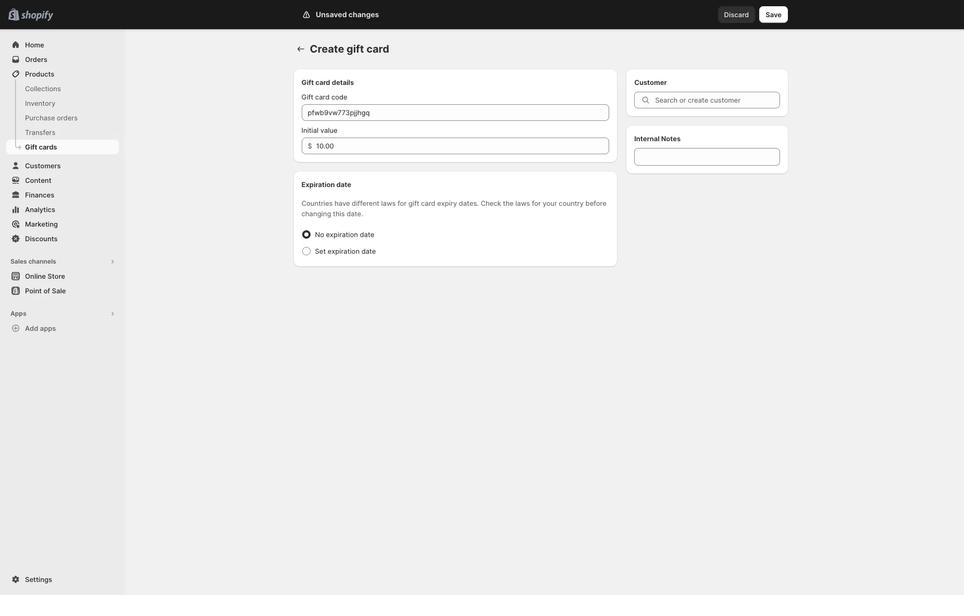 Task type: vqa. For each thing, say whether or not it's contained in the screenshot.
the
yes



Task type: describe. For each thing, give the bounding box(es) containing it.
store
[[48, 272, 65, 281]]

card down gift card details in the top of the page
[[315, 93, 330, 101]]

transfers
[[25, 128, 55, 137]]

cards
[[39, 143, 57, 151]]

apps
[[10, 310, 26, 318]]

initial value
[[302, 126, 338, 135]]

add
[[25, 324, 38, 333]]

add apps button
[[6, 321, 119, 336]]

save button
[[760, 6, 789, 23]]

0 vertical spatial date
[[337, 180, 351, 189]]

the
[[503, 199, 514, 208]]

point of sale
[[25, 287, 66, 295]]

settings
[[25, 576, 52, 584]]

changes
[[349, 10, 379, 19]]

card down the search
[[367, 43, 390, 55]]

discard link
[[718, 6, 756, 23]]

create gift card
[[310, 43, 390, 55]]

discounts
[[25, 235, 58, 243]]

inventory
[[25, 99, 55, 107]]

finances
[[25, 191, 54, 199]]

your
[[543, 199, 557, 208]]

orders
[[25, 55, 47, 64]]

expiration
[[302, 180, 335, 189]]

customer
[[635, 78, 667, 87]]

1 for from the left
[[398, 199, 407, 208]]

shopify image
[[21, 11, 53, 21]]

1 laws from the left
[[381, 199, 396, 208]]

online store link
[[6, 269, 119, 284]]

different
[[352, 199, 380, 208]]

marketing link
[[6, 217, 119, 232]]

analytics link
[[6, 202, 119, 217]]

search button
[[353, 6, 604, 23]]

country
[[559, 199, 584, 208]]

Initial value text field
[[316, 138, 610, 154]]

Gift card code text field
[[302, 104, 610, 121]]

this
[[333, 210, 345, 218]]

point of sale button
[[0, 284, 125, 298]]

gift card code
[[302, 93, 348, 101]]

content
[[25, 176, 51, 185]]

sales channels
[[10, 258, 56, 265]]

sale
[[52, 287, 66, 295]]

purchase orders
[[25, 114, 78, 122]]

products link
[[6, 67, 119, 81]]

point of sale link
[[6, 284, 119, 298]]

online store button
[[0, 269, 125, 284]]

expiration for no
[[326, 231, 358, 239]]

of
[[44, 287, 50, 295]]

Search or create customer text field
[[656, 92, 780, 108]]

set
[[315, 247, 326, 256]]

save
[[766, 10, 782, 19]]

gift for gift card details
[[302, 78, 314, 87]]

2 laws from the left
[[516, 199, 530, 208]]

countries
[[302, 199, 333, 208]]

collections link
[[6, 81, 119, 96]]

add apps
[[25, 324, 56, 333]]

gift for gift card code
[[302, 93, 314, 101]]



Task type: locate. For each thing, give the bounding box(es) containing it.
expiration up set expiration date
[[326, 231, 358, 239]]

no
[[315, 231, 324, 239]]

online store
[[25, 272, 65, 281]]

check
[[481, 199, 502, 208]]

0 vertical spatial gift
[[302, 78, 314, 87]]

notes
[[662, 135, 681, 143]]

date
[[337, 180, 351, 189], [360, 231, 375, 239], [362, 247, 376, 256]]

gift down gift card details in the top of the page
[[302, 93, 314, 101]]

create
[[310, 43, 344, 55]]

expiration date
[[302, 180, 351, 189]]

sales channels button
[[6, 255, 119, 269]]

before
[[586, 199, 607, 208]]

for left your
[[532, 199, 541, 208]]

gift up gift card code
[[302, 78, 314, 87]]

card up gift card code
[[316, 78, 330, 87]]

internal notes
[[635, 135, 681, 143]]

date up have
[[337, 180, 351, 189]]

gift cards link
[[6, 140, 119, 154]]

2 vertical spatial date
[[362, 247, 376, 256]]

for
[[398, 199, 407, 208], [532, 199, 541, 208]]

orders
[[57, 114, 78, 122]]

discounts link
[[6, 232, 119, 246]]

1 horizontal spatial laws
[[516, 199, 530, 208]]

initial
[[302, 126, 319, 135]]

gift left cards
[[25, 143, 37, 151]]

gift cards
[[25, 143, 57, 151]]

0 horizontal spatial for
[[398, 199, 407, 208]]

1 vertical spatial date
[[360, 231, 375, 239]]

customers
[[25, 162, 61, 170]]

1 horizontal spatial for
[[532, 199, 541, 208]]

0 vertical spatial expiration
[[326, 231, 358, 239]]

card
[[367, 43, 390, 55], [316, 78, 330, 87], [315, 93, 330, 101], [421, 199, 436, 208]]

1 vertical spatial gift
[[302, 93, 314, 101]]

purchase
[[25, 114, 55, 122]]

changing
[[302, 210, 331, 218]]

1 vertical spatial gift
[[409, 199, 420, 208]]

0 horizontal spatial gift
[[347, 43, 364, 55]]

home
[[25, 41, 44, 49]]

dates.
[[459, 199, 479, 208]]

finances link
[[6, 188, 119, 202]]

collections
[[25, 84, 61, 93]]

marketing
[[25, 220, 58, 228]]

for right different
[[398, 199, 407, 208]]

gift left expiry
[[409, 199, 420, 208]]

gift
[[302, 78, 314, 87], [302, 93, 314, 101], [25, 143, 37, 151]]

2 for from the left
[[532, 199, 541, 208]]

analytics
[[25, 205, 55, 214]]

1 horizontal spatial gift
[[409, 199, 420, 208]]

unsaved changes
[[316, 10, 379, 19]]

have
[[335, 199, 350, 208]]

internal
[[635, 135, 660, 143]]

0 vertical spatial gift
[[347, 43, 364, 55]]

laws
[[381, 199, 396, 208], [516, 199, 530, 208]]

date for no expiration date
[[360, 231, 375, 239]]

expiration
[[326, 231, 358, 239], [328, 247, 360, 256]]

expiration down no expiration date
[[328, 247, 360, 256]]

card inside countries have different laws for gift card expiry dates. check the laws for your country before changing this date.
[[421, 199, 436, 208]]

apps
[[40, 324, 56, 333]]

None text field
[[635, 148, 780, 166]]

search
[[371, 10, 393, 19]]

date down no expiration date
[[362, 247, 376, 256]]

apps button
[[6, 307, 119, 321]]

discard
[[725, 10, 750, 19]]

laws right the the
[[516, 199, 530, 208]]

online
[[25, 272, 46, 281]]

orders link
[[6, 52, 119, 67]]

gift for gift cards
[[25, 143, 37, 151]]

card left expiry
[[421, 199, 436, 208]]

inventory link
[[6, 96, 119, 111]]

point
[[25, 287, 42, 295]]

countries have different laws for gift card expiry dates. check the laws for your country before changing this date.
[[302, 199, 607, 218]]

set expiration date
[[315, 247, 376, 256]]

date down "date."
[[360, 231, 375, 239]]

details
[[332, 78, 354, 87]]

2 vertical spatial gift
[[25, 143, 37, 151]]

date.
[[347, 210, 363, 218]]

0 horizontal spatial laws
[[381, 199, 396, 208]]

channels
[[28, 258, 56, 265]]

1 vertical spatial expiration
[[328, 247, 360, 256]]

transfers link
[[6, 125, 119, 140]]

content link
[[6, 173, 119, 188]]

gift
[[347, 43, 364, 55], [409, 199, 420, 208]]

gift card details
[[302, 78, 354, 87]]

home link
[[6, 38, 119, 52]]

$
[[308, 142, 312, 150]]

customers link
[[6, 159, 119, 173]]

unsaved
[[316, 10, 347, 19]]

expiry
[[438, 199, 457, 208]]

expiration for set
[[328, 247, 360, 256]]

settings link
[[6, 573, 119, 587]]

products
[[25, 70, 54, 78]]

sales
[[10, 258, 27, 265]]

laws right different
[[381, 199, 396, 208]]

value
[[321, 126, 338, 135]]

code
[[332, 93, 348, 101]]

gift right create
[[347, 43, 364, 55]]

no expiration date
[[315, 231, 375, 239]]

date for set expiration date
[[362, 247, 376, 256]]

gift inside countries have different laws for gift card expiry dates. check the laws for your country before changing this date.
[[409, 199, 420, 208]]

purchase orders link
[[6, 111, 119, 125]]



